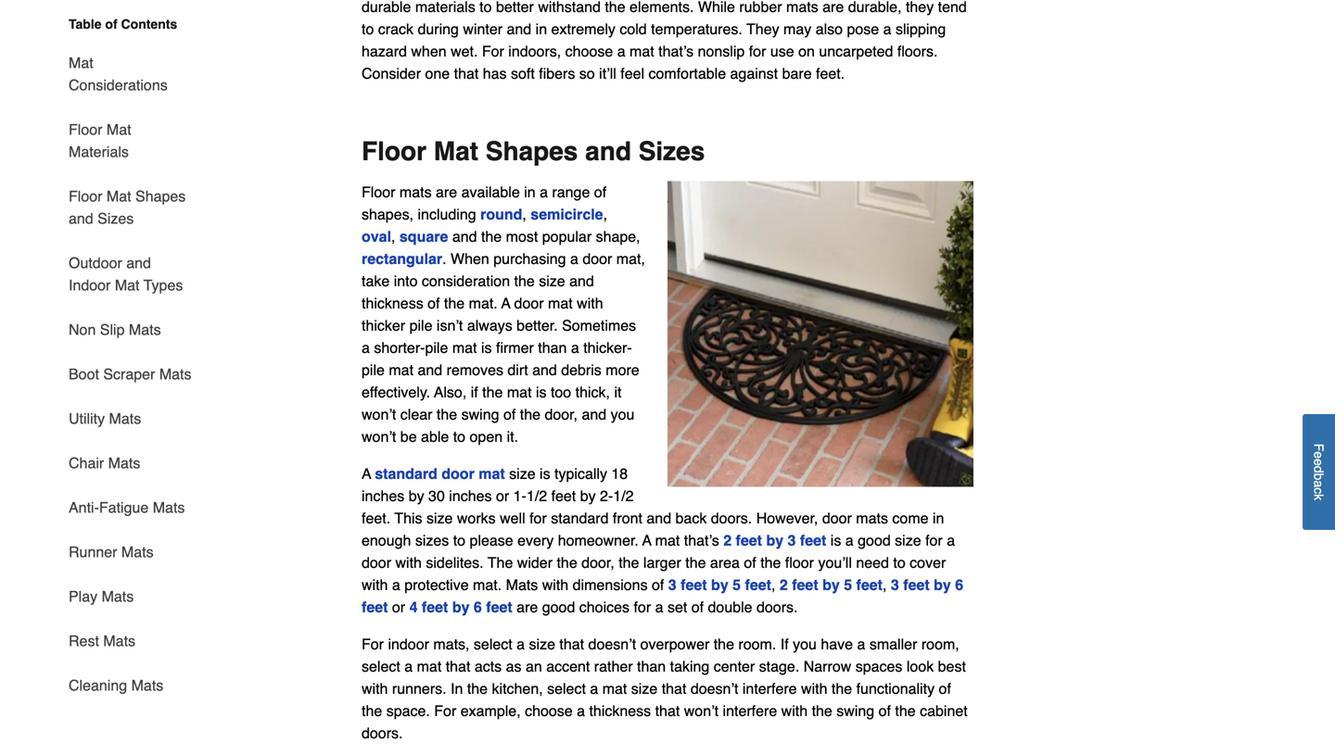 Task type: vqa. For each thing, say whether or not it's contained in the screenshot.
3 in the '3 feet by 6 feet'
yes



Task type: locate. For each thing, give the bounding box(es) containing it.
doors. inside for indoor mats, select a size that doesn't overpower the room. if you have a smaller room, select a mat that acts as an accent rather than taking center stage. narrow spaces look best with runners. in the kitchen, select a mat size that doesn't interfere with the functionality of the space. for example, choose a thickness that won't interfere with the swing of the cabinet doors.
[[362, 725, 403, 742]]

feet down the typically
[[551, 488, 576, 505]]

1 horizontal spatial mats
[[856, 510, 888, 527]]

play
[[69, 588, 97, 606]]

floor mat shapes and sizes up range
[[362, 137, 705, 167]]

0 horizontal spatial doors.
[[362, 725, 403, 742]]

1 horizontal spatial good
[[858, 532, 891, 550]]

slip
[[100, 321, 125, 338]]

mats right chair
[[108, 455, 140, 472]]

double
[[708, 599, 753, 616]]

door inside 'is a good size for a door with sidelites. the wider the door, the larger the area of the floor you'll need to cover with a protective mat. mats with dimensions of'
[[362, 555, 391, 572]]

3 inside 3 feet by 6 feet
[[891, 577, 899, 594]]

mats for runner mats
[[121, 544, 154, 561]]

0 horizontal spatial mats
[[400, 184, 432, 201]]

1 horizontal spatial inches
[[449, 488, 492, 505]]

mats inside "size is typically 18 inches by 30 inches or 1-1/2 feet by 2-1/2 feet. this size works well for standard front and back doors. however, door mats come in enough sizes to please every homeowner. a mat that's"
[[856, 510, 888, 527]]

3 feet by 6 feet link
[[362, 577, 964, 616]]

are up the 'including'
[[436, 184, 457, 201]]

mat
[[69, 54, 93, 71], [107, 121, 131, 138], [434, 137, 478, 167], [107, 188, 131, 205], [115, 277, 140, 294]]

0 vertical spatial 6
[[955, 577, 964, 594]]

for up cover
[[925, 532, 943, 550]]

door, inside 'is a good size for a door with sidelites. the wider the door, the larger the area of the floor you'll need to cover with a protective mat. mats with dimensions of'
[[582, 555, 615, 572]]

mat down materials
[[107, 188, 131, 205]]

rectangular
[[362, 251, 442, 268]]

front
[[613, 510, 643, 527]]

mats for chair mats
[[108, 455, 140, 472]]

square link
[[400, 228, 448, 245]]

standard inside "size is typically 18 inches by 30 inches or 1-1/2 feet by 2-1/2 feet. this size works well for standard front and back doors. however, door mats come in enough sizes to please every homeowner. a mat that's"
[[551, 510, 609, 527]]

in inside "size is typically 18 inches by 30 inches or 1-1/2 feet by 2-1/2 feet. this size works well for standard front and back doors. however, door mats come in enough sizes to please every homeowner. a mat that's"
[[933, 510, 944, 527]]

mats right play at the bottom of the page
[[102, 588, 134, 606]]

and inside round , semicircle , oval , square and the most popular shape, rectangular
[[452, 228, 477, 245]]

be
[[400, 429, 417, 446]]

0 horizontal spatial 5
[[733, 577, 741, 594]]

considerations
[[69, 76, 168, 94]]

floor mat shapes and sizes link
[[69, 174, 193, 241]]

1 vertical spatial doesn't
[[691, 681, 738, 698]]

shapes up range
[[486, 137, 578, 167]]

door down enough
[[362, 555, 391, 572]]

floor mat shapes and sizes down materials
[[69, 188, 186, 227]]

doors. down space.
[[362, 725, 403, 742]]

mat up materials
[[107, 121, 131, 138]]

to inside 'is a good size for a door with sidelites. the wider the door, the larger the area of the floor you'll need to cover with a protective mat. mats with dimensions of'
[[893, 555, 906, 572]]

as
[[506, 659, 522, 676]]

0 horizontal spatial thickness
[[362, 295, 423, 312]]

typically
[[555, 466, 607, 483]]

1 vertical spatial good
[[542, 599, 575, 616]]

1 horizontal spatial 3
[[788, 532, 796, 550]]

1 vertical spatial mats
[[856, 510, 888, 527]]

good up need
[[858, 532, 891, 550]]

size down come
[[895, 532, 921, 550]]

2 vertical spatial a
[[642, 532, 652, 550]]

by left 2-
[[580, 488, 596, 505]]

scraper
[[103, 366, 155, 383]]

feet down the floor at right
[[792, 577, 818, 594]]

0 vertical spatial a
[[501, 295, 510, 312]]

thick,
[[576, 384, 610, 401]]

2 horizontal spatial a
[[642, 532, 652, 550]]

to right need
[[893, 555, 906, 572]]

0 horizontal spatial 3
[[668, 577, 677, 594]]

for inside 'is a good size for a door with sidelites. the wider the door, the larger the area of the floor you'll need to cover with a protective mat. mats with dimensions of'
[[925, 532, 943, 550]]

for up every
[[530, 510, 547, 527]]

1/2 down 18
[[613, 488, 634, 505]]

play mats link
[[69, 575, 134, 619]]

1 vertical spatial floor mat shapes and sizes
[[69, 188, 186, 227]]

1 horizontal spatial select
[[474, 636, 513, 653]]

0 horizontal spatial floor mat shapes and sizes
[[69, 188, 186, 227]]

mat up larger
[[655, 532, 680, 550]]

mats right rest
[[103, 633, 135, 650]]

by down cover
[[934, 577, 951, 594]]

floor mat shapes and sizes
[[362, 137, 705, 167], [69, 188, 186, 227]]

mats right slip
[[129, 321, 161, 338]]

0 vertical spatial floor mat shapes and sizes
[[362, 137, 705, 167]]

for left the indoor
[[362, 636, 384, 653]]

thickness up "thicker"
[[362, 295, 423, 312]]

or left 1-
[[496, 488, 509, 505]]

3 up 'smaller'
[[891, 577, 899, 594]]

. when purchasing a door mat, take into consideration the size and thickness of the mat. a door mat with thicker pile isn't always better. sometimes a shorter-pile mat is firmer than a thicker- pile mat and removes dirt and debris more effectively. also, if the mat is too thick, it won't clear the swing of the door, and you won't be able to open it.
[[362, 251, 645, 446]]

0 horizontal spatial swing
[[461, 406, 499, 423]]

1 vertical spatial for
[[925, 532, 943, 550]]

0 horizontal spatial are
[[436, 184, 457, 201]]

mats right cleaning
[[131, 677, 163, 695]]

smaller
[[870, 636, 917, 653]]

the inside round , semicircle , oval , square and the most popular shape, rectangular
[[481, 228, 502, 245]]

1 vertical spatial 6
[[474, 599, 482, 616]]

1 vertical spatial a
[[362, 466, 371, 483]]

spaces
[[856, 659, 903, 676]]

you down it
[[611, 406, 635, 423]]

1 horizontal spatial shapes
[[486, 137, 578, 167]]

, down 'shapes,'
[[391, 228, 395, 245]]

5 up double
[[733, 577, 741, 594]]

1 horizontal spatial 5
[[844, 577, 852, 594]]

0 vertical spatial good
[[858, 532, 891, 550]]

in
[[524, 184, 536, 201], [933, 510, 944, 527]]

also,
[[434, 384, 467, 401]]

boot
[[69, 366, 99, 383]]

0 horizontal spatial for
[[530, 510, 547, 527]]

in right available
[[524, 184, 536, 201]]

round , semicircle , oval , square and the most popular shape, rectangular
[[362, 206, 640, 268]]

2 down the floor at right
[[780, 577, 788, 594]]

and up also,
[[418, 362, 442, 379]]

feet inside "size is typically 18 inches by 30 inches or 1-1/2 feet by 2-1/2 feet. this size works well for standard front and back doors. however, door mats come in enough sizes to please every homeowner. a mat that's"
[[551, 488, 576, 505]]

of right set
[[691, 599, 704, 616]]

1 horizontal spatial than
[[637, 659, 666, 676]]

mat down dirt on the left
[[507, 384, 532, 401]]

with inside . when purchasing a door mat, take into consideration the size and thickness of the mat. a door mat with thicker pile isn't always better. sometimes a shorter-pile mat is firmer than a thicker- pile mat and removes dirt and debris more effectively. also, if the mat is too thick, it won't clear the swing of the door, and you won't be able to open it.
[[577, 295, 603, 312]]

a
[[501, 295, 510, 312], [362, 466, 371, 483], [642, 532, 652, 550]]

1 horizontal spatial a
[[501, 295, 510, 312]]

6 up room,
[[955, 577, 964, 594]]

door,
[[545, 406, 578, 423], [582, 555, 615, 572]]

it
[[614, 384, 622, 401]]

6
[[955, 577, 964, 594], [474, 599, 482, 616]]

doors.
[[711, 510, 752, 527], [757, 599, 798, 616], [362, 725, 403, 742]]

0 horizontal spatial sizes
[[97, 210, 134, 227]]

1 horizontal spatial doors.
[[711, 510, 752, 527]]

2 horizontal spatial 3
[[891, 577, 899, 594]]

0 vertical spatial 2
[[723, 532, 732, 550]]

0 horizontal spatial good
[[542, 599, 575, 616]]

0 vertical spatial than
[[538, 340, 567, 357]]

floor mat shapes and sizes inside table of contents element
[[69, 188, 186, 227]]

0 vertical spatial won't
[[362, 406, 396, 423]]

18
[[611, 466, 628, 483]]

doors. down 3 feet by 5 feet , 2 feet by 5 feet , on the bottom
[[757, 599, 798, 616]]

2 vertical spatial for
[[634, 599, 651, 616]]

2 vertical spatial pile
[[362, 362, 385, 379]]

1 vertical spatial you
[[793, 636, 817, 653]]

thicker-
[[583, 340, 632, 357]]

floor mat materials
[[69, 121, 131, 160]]

2 1/2 from the left
[[613, 488, 634, 505]]

effectively.
[[362, 384, 430, 401]]

and up outdoor
[[69, 210, 93, 227]]

sidelites.
[[426, 555, 484, 572]]

0 horizontal spatial doesn't
[[588, 636, 636, 653]]

1 vertical spatial door,
[[582, 555, 615, 572]]

1 horizontal spatial sizes
[[639, 137, 705, 167]]

1 vertical spatial sizes
[[97, 210, 134, 227]]

feet.
[[362, 510, 391, 527]]

non slip mats
[[69, 321, 161, 338]]

sizes
[[415, 532, 449, 550]]

1 horizontal spatial thickness
[[589, 703, 651, 720]]

e up b
[[1312, 459, 1326, 466]]

sizes
[[639, 137, 705, 167], [97, 210, 134, 227]]

1 horizontal spatial or
[[496, 488, 509, 505]]

interfere down stage. at the right of the page
[[743, 681, 797, 698]]

0 horizontal spatial in
[[524, 184, 536, 201]]

than
[[538, 340, 567, 357], [637, 659, 666, 676]]

kitchen,
[[492, 681, 543, 698]]

0 horizontal spatial or
[[392, 599, 405, 616]]

size up an
[[529, 636, 555, 653]]

chair
[[69, 455, 104, 472]]

for
[[530, 510, 547, 527], [925, 532, 943, 550], [634, 599, 651, 616]]

0 horizontal spatial shapes
[[135, 188, 186, 205]]

pile down isn't
[[425, 340, 448, 357]]

1 horizontal spatial standard
[[551, 510, 609, 527]]

1 vertical spatial for
[[434, 703, 456, 720]]

doesn't up rather
[[588, 636, 636, 653]]

floor
[[785, 555, 814, 572]]

0 vertical spatial standard
[[375, 466, 437, 483]]

1 vertical spatial standard
[[551, 510, 609, 527]]

interfere
[[743, 681, 797, 698], [723, 703, 777, 720]]

inches up the works on the left of page
[[449, 488, 492, 505]]

for inside "size is typically 18 inches by 30 inches or 1-1/2 feet by 2-1/2 feet. this size works well for standard front and back doors. however, door mats come in enough sizes to please every homeowner. a mat that's"
[[530, 510, 547, 527]]

2 5 from the left
[[844, 577, 852, 594]]

door, down homeowner.
[[582, 555, 615, 572]]

0 vertical spatial pile
[[409, 317, 433, 334]]

mat
[[548, 295, 573, 312], [452, 340, 477, 357], [389, 362, 414, 379], [507, 384, 532, 401], [479, 466, 505, 483], [655, 532, 680, 550], [417, 659, 442, 676], [602, 681, 627, 698]]

1 vertical spatial to
[[453, 532, 466, 550]]

a right the mat.
[[501, 295, 510, 312]]

to
[[453, 429, 466, 446], [453, 532, 466, 550], [893, 555, 906, 572]]

3 up set
[[668, 577, 677, 594]]

0 horizontal spatial inches
[[362, 488, 405, 505]]

1 vertical spatial swing
[[837, 703, 875, 720]]

is inside "size is typically 18 inches by 30 inches or 1-1/2 feet by 2-1/2 feet. this size works well for standard front and back doors. however, door mats come in enough sizes to please every homeowner. a mat that's"
[[540, 466, 550, 483]]

swing up open
[[461, 406, 499, 423]]

sizes inside floor mat shapes and sizes
[[97, 210, 134, 227]]

than down better.
[[538, 340, 567, 357]]

choose
[[525, 703, 573, 720]]

0 vertical spatial doors.
[[711, 510, 752, 527]]

or
[[496, 488, 509, 505], [392, 599, 405, 616]]

wider
[[517, 555, 553, 572]]

0 vertical spatial door,
[[545, 406, 578, 423]]

1 vertical spatial 2
[[780, 577, 788, 594]]

mats up 'shapes,'
[[400, 184, 432, 201]]

0 vertical spatial swing
[[461, 406, 499, 423]]

e
[[1312, 452, 1326, 459], [1312, 459, 1326, 466]]

0 vertical spatial are
[[436, 184, 457, 201]]

mat inside floor mat materials
[[107, 121, 131, 138]]

and right dirt on the left
[[532, 362, 557, 379]]

2 horizontal spatial select
[[547, 681, 586, 698]]

is left the typically
[[540, 466, 550, 483]]

1 horizontal spatial swing
[[837, 703, 875, 720]]

0 horizontal spatial select
[[362, 659, 400, 676]]

5 down you'll
[[844, 577, 852, 594]]

inches up feet.
[[362, 488, 405, 505]]

taking
[[670, 659, 710, 676]]

and up types
[[126, 255, 151, 272]]

rectangular link
[[362, 251, 442, 268]]

door, down too
[[545, 406, 578, 423]]

of right range
[[594, 184, 607, 201]]

0 horizontal spatial you
[[611, 406, 635, 423]]

the
[[481, 228, 502, 245], [514, 273, 535, 290], [444, 295, 465, 312], [482, 384, 503, 401], [437, 406, 457, 423], [520, 406, 541, 423], [557, 555, 577, 572], [619, 555, 639, 572], [685, 555, 706, 572], [761, 555, 781, 572], [714, 636, 734, 653], [467, 681, 488, 698], [832, 681, 852, 698], [362, 703, 382, 720], [812, 703, 833, 720], [895, 703, 916, 720]]

0 horizontal spatial 1/2
[[527, 488, 547, 505]]

and inside outdoor and indoor mat types
[[126, 255, 151, 272]]

0 horizontal spatial door,
[[545, 406, 578, 423]]

2 inches from the left
[[449, 488, 492, 505]]

1 horizontal spatial in
[[933, 510, 944, 527]]

0 vertical spatial for
[[530, 510, 547, 527]]

2 vertical spatial won't
[[684, 703, 719, 720]]

select down the indoor
[[362, 659, 400, 676]]

size
[[539, 273, 565, 290], [509, 466, 536, 483], [427, 510, 453, 527], [895, 532, 921, 550], [529, 636, 555, 653], [631, 681, 658, 698]]

1 horizontal spatial 1/2
[[613, 488, 634, 505]]

shape,
[[596, 228, 640, 245]]

thicker
[[362, 317, 405, 334]]

boot scraper mats link
[[69, 352, 191, 397]]

door inside "size is typically 18 inches by 30 inches or 1-1/2 feet by 2-1/2 feet. this size works well for standard front and back doors. however, door mats come in enough sizes to please every homeowner. a mat that's"
[[822, 510, 852, 527]]

of up it.
[[503, 406, 516, 423]]

clear
[[400, 406, 433, 423]]

or inside "size is typically 18 inches by 30 inches or 1-1/2 feet by 2-1/2 feet. this size works well for standard front and back doors. however, door mats come in enough sizes to please every homeowner. a mat that's"
[[496, 488, 509, 505]]

semicircle link
[[531, 206, 603, 223]]

won't down taking
[[684, 703, 719, 720]]

1 horizontal spatial for
[[434, 703, 456, 720]]

select
[[474, 636, 513, 653], [362, 659, 400, 676], [547, 681, 586, 698]]

0 horizontal spatial standard
[[375, 466, 437, 483]]

feet up the floor at right
[[800, 532, 827, 550]]

1 vertical spatial doors.
[[757, 599, 798, 616]]

mat inside "size is typically 18 inches by 30 inches or 1-1/2 feet by 2-1/2 feet. this size works well for standard front and back doors. however, door mats come in enough sizes to please every homeowner. a mat that's"
[[655, 532, 680, 550]]

mat down rather
[[602, 681, 627, 698]]

to up sidelites. at the left bottom of the page
[[453, 532, 466, 550]]

0 horizontal spatial than
[[538, 340, 567, 357]]

for down in
[[434, 703, 456, 720]]

is down always
[[481, 340, 492, 357]]

1 horizontal spatial 6
[[955, 577, 964, 594]]

for left set
[[634, 599, 651, 616]]

1 horizontal spatial for
[[634, 599, 651, 616]]

mats inside "link"
[[102, 588, 134, 606]]

f e e d b a c k
[[1312, 444, 1326, 501]]

2 up area
[[723, 532, 732, 550]]

of up cabinet
[[939, 681, 951, 698]]

in inside floor mats are available in a range of shapes, including
[[524, 184, 536, 201]]

0 vertical spatial or
[[496, 488, 509, 505]]

1 horizontal spatial doesn't
[[691, 681, 738, 698]]

is a good size for a door with sidelites. the wider the door, the larger the area of the floor you'll need to cover with a protective mat. mats with dimensions of
[[362, 532, 955, 594]]

indoor
[[388, 636, 429, 653]]

2 horizontal spatial for
[[925, 532, 943, 550]]

mat inside floor mat shapes and sizes
[[107, 188, 131, 205]]

3 for 6
[[891, 577, 899, 594]]

0 vertical spatial to
[[453, 429, 466, 446]]

good
[[858, 532, 891, 550], [542, 599, 575, 616]]

swing
[[461, 406, 499, 423], [837, 703, 875, 720]]

thickness
[[362, 295, 423, 312], [589, 703, 651, 720]]

mats for play mats
[[102, 588, 134, 606]]

3
[[788, 532, 796, 550], [668, 577, 677, 594], [891, 577, 899, 594]]

table of contents
[[69, 17, 177, 32]]

mats left come
[[856, 510, 888, 527]]

mat inside outdoor and indoor mat types
[[115, 277, 140, 294]]

standard down be
[[375, 466, 437, 483]]

0 vertical spatial thickness
[[362, 295, 423, 312]]

0 vertical spatial you
[[611, 406, 635, 423]]

2 vertical spatial doors.
[[362, 725, 403, 742]]

is inside 'is a good size for a door with sidelites. the wider the door, the larger the area of the floor you'll need to cover with a protective mat. mats with dimensions of'
[[831, 532, 841, 550]]

2 horizontal spatial doors.
[[757, 599, 798, 616]]

1 horizontal spatial door,
[[582, 555, 615, 572]]

e up d
[[1312, 452, 1326, 459]]

doors. up "that's"
[[711, 510, 752, 527]]

than down the overpower
[[637, 659, 666, 676]]

functionality
[[856, 681, 935, 698]]

you inside for indoor mats, select a size that doesn't overpower the room. if you have a smaller room, select a mat that acts as an accent rather than taking center stage. narrow spaces look best with runners. in the kitchen, select a mat size that doesn't interfere with the functionality of the space. for example, choose a thickness that won't interfere with the swing of the cabinet doors.
[[793, 636, 817, 653]]

that's
[[684, 532, 719, 550]]

1 horizontal spatial you
[[793, 636, 817, 653]]

shapes
[[486, 137, 578, 167], [135, 188, 186, 205]]

swing down functionality
[[837, 703, 875, 720]]

play mats
[[69, 588, 134, 606]]

or left 4
[[392, 599, 405, 616]]

size down purchasing
[[539, 273, 565, 290]]

mats for rest mats
[[103, 633, 135, 650]]

mats right runner
[[121, 544, 154, 561]]

mat down shorter-
[[389, 362, 414, 379]]

is up you'll
[[831, 532, 841, 550]]

1 horizontal spatial 2
[[780, 577, 788, 594]]

by
[[409, 488, 424, 505], [580, 488, 596, 505], [766, 532, 784, 550], [711, 577, 729, 594], [823, 577, 840, 594], [934, 577, 951, 594], [452, 599, 470, 616]]



Task type: describe. For each thing, give the bounding box(es) containing it.
in
[[451, 681, 463, 698]]

mat.
[[469, 295, 498, 312]]

outdoor
[[69, 255, 122, 272]]

2 e from the top
[[1312, 459, 1326, 466]]

2 vertical spatial select
[[547, 681, 586, 698]]

floor mat materials link
[[69, 108, 193, 174]]

a inside "size is typically 18 inches by 30 inches or 1-1/2 feet by 2-1/2 feet. this size works well for standard front and back doors. however, door mats come in enough sizes to please every homeowner. a mat that's"
[[642, 532, 652, 550]]

doors. inside "size is typically 18 inches by 30 inches or 1-1/2 feet by 2-1/2 feet. this size works well for standard front and back doors. however, door mats come in enough sizes to please every homeowner. a mat that's"
[[711, 510, 752, 527]]

mat up better.
[[548, 295, 573, 312]]

size down rather
[[631, 681, 658, 698]]

than inside for indoor mats, select a size that doesn't overpower the room. if you have a smaller room, select a mat that acts as an accent rather than taking center stage. narrow spaces look best with runners. in the kitchen, select a mat size that doesn't interfere with the functionality of the space. for example, choose a thickness that won't interfere with the swing of the cabinet doors.
[[637, 659, 666, 676]]

cleaning mats
[[69, 677, 163, 695]]

mat up the runners. in the left of the page
[[417, 659, 442, 676]]

2 feet by 3 feet
[[723, 532, 827, 550]]

0 horizontal spatial for
[[362, 636, 384, 653]]

mats,
[[433, 636, 470, 653]]

too
[[551, 384, 571, 401]]

thickness inside . when purchasing a door mat, take into consideration the size and thickness of the mat. a door mat with thicker pile isn't always better. sometimes a shorter-pile mat is firmer than a thicker- pile mat and removes dirt and debris more effectively. also, if the mat is too thick, it won't clear the swing of the door, and you won't be able to open it.
[[362, 295, 423, 312]]

mat down open
[[479, 466, 505, 483]]

1 vertical spatial interfere
[[723, 703, 777, 720]]

size up 1-
[[509, 466, 536, 483]]

round
[[480, 206, 522, 223]]

door down shape,
[[583, 251, 612, 268]]

0 vertical spatial interfere
[[743, 681, 797, 698]]

size down 30
[[427, 510, 453, 527]]

is left too
[[536, 384, 547, 401]]

3 feet by 5 feet , 2 feet by 5 feet ,
[[668, 577, 891, 594]]

mat up removes
[[452, 340, 477, 357]]

size is typically 18 inches by 30 inches or 1-1/2 feet by 2-1/2 feet. this size works well for standard front and back doors. however, door mats come in enough sizes to please every homeowner. a mat that's
[[362, 466, 944, 550]]

oval link
[[362, 228, 391, 245]]

0 vertical spatial doesn't
[[588, 636, 636, 653]]

mats right fatigue
[[153, 499, 185, 516]]

and inside "size is typically 18 inches by 30 inches or 1-1/2 feet by 2-1/2 feet. this size works well for standard front and back doors. however, door mats come in enough sizes to please every homeowner. a mat that's"
[[647, 510, 671, 527]]

cleaning
[[69, 677, 127, 695]]

0 vertical spatial sizes
[[639, 137, 705, 167]]

non slip mats link
[[69, 308, 161, 352]]

or 4 feet by 6 feet are good choices for a set of double doors.
[[388, 599, 798, 616]]

rest mats link
[[69, 619, 135, 664]]

need
[[856, 555, 889, 572]]

utility mats link
[[69, 397, 141, 441]]

0 horizontal spatial 2
[[723, 532, 732, 550]]

of up isn't
[[428, 295, 440, 312]]

1-
[[513, 488, 527, 505]]

, up shape,
[[603, 206, 607, 223]]

3 for 5
[[668, 577, 677, 594]]

door up 30
[[442, 466, 475, 483]]

size inside . when purchasing a door mat, take into consideration the size and thickness of the mat. a door mat with thicker pile isn't always better. sometimes a shorter-pile mat is firmer than a thicker- pile mat and removes dirt and debris more effectively. also, if the mat is too thick, it won't clear the swing of the door, and you won't be able to open it.
[[539, 273, 565, 290]]

of right area
[[744, 555, 756, 572]]

range
[[552, 184, 590, 201]]

feet down mat. mats in the bottom left of the page
[[486, 599, 513, 616]]

have
[[821, 636, 853, 653]]

room,
[[922, 636, 959, 653]]

mat inside mat considerations
[[69, 54, 93, 71]]

0 vertical spatial select
[[474, 636, 513, 653]]

every
[[518, 532, 554, 550]]

including
[[418, 206, 476, 223]]

outdoor and indoor mat types link
[[69, 241, 193, 308]]

a inside . when purchasing a door mat, take into consideration the size and thickness of the mat. a door mat with thicker pile isn't always better. sometimes a shorter-pile mat is firmer than a thicker- pile mat and removes dirt and debris more effectively. also, if the mat is too thick, it won't clear the swing of the door, and you won't be able to open it.
[[501, 295, 510, 312]]

mat. mats
[[473, 577, 538, 594]]

and down popular
[[569, 273, 594, 290]]

sometimes
[[562, 317, 636, 334]]

of down functionality
[[879, 703, 891, 720]]

runners.
[[392, 681, 447, 698]]

are inside floor mats are available in a range of shapes, including
[[436, 184, 457, 201]]

than inside . when purchasing a door mat, take into consideration the size and thickness of the mat. a door mat with thicker pile isn't always better. sometimes a shorter-pile mat is firmer than a thicker- pile mat and removes dirt and debris more effectively. also, if the mat is too thick, it won't clear the swing of the door, and you won't be able to open it.
[[538, 340, 567, 357]]

2-
[[600, 488, 613, 505]]

of inside floor mats are available in a range of shapes, including
[[594, 184, 607, 201]]

best
[[938, 659, 966, 676]]

1 e from the top
[[1312, 452, 1326, 459]]

cover
[[910, 555, 946, 572]]

set
[[668, 599, 687, 616]]

if
[[471, 384, 478, 401]]

utility
[[69, 410, 105, 427]]

size inside 'is a good size for a door with sidelites. the wider the door, the larger the area of the floor you'll need to cover with a protective mat. mats with dimensions of'
[[895, 532, 921, 550]]

mat up available
[[434, 137, 478, 167]]

mats for utility mats
[[109, 410, 141, 427]]

floor inside floor mat shapes and sizes
[[69, 188, 102, 205]]

homeowner.
[[558, 532, 639, 550]]

feet up double
[[745, 577, 771, 594]]

, down need
[[883, 577, 887, 594]]

1 vertical spatial select
[[362, 659, 400, 676]]

door, inside . when purchasing a door mat, take into consideration the size and thickness of the mat. a door mat with thicker pile isn't always better. sometimes a shorter-pile mat is firmer than a thicker- pile mat and removes dirt and debris more effectively. also, if the mat is too thick, it won't clear the swing of the door, and you won't be able to open it.
[[545, 406, 578, 423]]

materials
[[69, 143, 129, 160]]

f
[[1312, 444, 1326, 452]]

standard door mat link
[[375, 466, 505, 483]]

1 inches from the left
[[362, 488, 405, 505]]

f e e d b a c k button
[[1303, 414, 1335, 530]]

of down larger
[[652, 577, 664, 594]]

a inside button
[[1312, 481, 1326, 488]]

chair mats link
[[69, 441, 140, 486]]

by left 30
[[409, 488, 424, 505]]

look
[[907, 659, 934, 676]]

rather
[[594, 659, 633, 676]]

center
[[714, 659, 755, 676]]

1 5 from the left
[[733, 577, 741, 594]]

a brown semicircle mat and yellow boots on a red brick porch with a white door. image
[[668, 181, 974, 487]]

you inside . when purchasing a door mat, take into consideration the size and thickness of the mat. a door mat with thicker pile isn't always better. sometimes a shorter-pile mat is firmer than a thicker- pile mat and removes dirt and debris more effectively. also, if the mat is too thick, it won't clear the swing of the door, and you won't be able to open it.
[[611, 406, 635, 423]]

mats for cleaning mats
[[131, 677, 163, 695]]

fatigue
[[99, 499, 149, 516]]

1 vertical spatial won't
[[362, 429, 396, 446]]

room.
[[738, 636, 776, 653]]

thickness inside for indoor mats, select a size that doesn't overpower the room. if you have a smaller room, select a mat that acts as an accent rather than taking center stage. narrow spaces look best with runners. in the kitchen, select a mat size that doesn't interfere with the functionality of the space. for example, choose a thickness that won't interfere with the swing of the cabinet doors.
[[589, 703, 651, 720]]

accent
[[546, 659, 590, 676]]

a inside floor mats are available in a range of shapes, including
[[540, 184, 548, 201]]

and inside floor mat shapes and sizes
[[69, 210, 93, 227]]

1 1/2 from the left
[[527, 488, 547, 505]]

removes
[[447, 362, 503, 379]]

back
[[676, 510, 707, 527]]

feet left 4
[[362, 599, 388, 616]]

anti-
[[69, 499, 99, 516]]

mats right scraper
[[159, 366, 191, 383]]

to inside "size is typically 18 inches by 30 inches or 1-1/2 feet by 2-1/2 feet. this size works well for standard front and back doors. however, door mats come in enough sizes to please every homeowner. a mat that's"
[[453, 532, 466, 550]]

good inside 'is a good size for a door with sidelites. the wider the door, the larger the area of the floor you'll need to cover with a protective mat. mats with dimensions of'
[[858, 532, 891, 550]]

feet down need
[[856, 577, 883, 594]]

floor inside floor mat materials
[[69, 121, 102, 138]]

works
[[457, 510, 496, 527]]

always
[[467, 317, 513, 334]]

6 inside 3 feet by 6 feet
[[955, 577, 964, 594]]

mats inside floor mats are available in a range of shapes, including
[[400, 184, 432, 201]]

1 vertical spatial pile
[[425, 340, 448, 357]]

and up range
[[585, 137, 631, 167]]

able
[[421, 429, 449, 446]]

feet up set
[[681, 577, 707, 594]]

shapes inside floor mat shapes and sizes
[[135, 188, 186, 205]]

feet right 4
[[422, 599, 448, 616]]

swing inside . when purchasing a door mat, take into consideration the size and thickness of the mat. a door mat with thicker pile isn't always better. sometimes a shorter-pile mat is firmer than a thicker- pile mat and removes dirt and debris more effectively. also, if the mat is too thick, it won't clear the swing of the door, and you won't be able to open it.
[[461, 406, 499, 423]]

swing inside for indoor mats, select a size that doesn't overpower the room. if you have a smaller room, select a mat that acts as an accent rather than taking center stage. narrow spaces look best with runners. in the kitchen, select a mat size that doesn't interfere with the functionality of the space. for example, choose a thickness that won't interfere with the swing of the cabinet doors.
[[837, 703, 875, 720]]

table of contents element
[[54, 15, 193, 697]]

mat considerations
[[69, 54, 168, 94]]

2 feet by 5 feet link
[[780, 577, 883, 594]]

by down you'll
[[823, 577, 840, 594]]

feet down cover
[[903, 577, 930, 594]]

most
[[506, 228, 538, 245]]

0 horizontal spatial 6
[[474, 599, 482, 616]]

, up most
[[522, 206, 527, 223]]

won't inside for indoor mats, select a size that doesn't overpower the room. if you have a smaller room, select a mat that acts as an accent rather than taking center stage. narrow spaces look best with runners. in the kitchen, select a mat size that doesn't interfere with the functionality of the space. for example, choose a thickness that won't interfere with the swing of the cabinet doors.
[[684, 703, 719, 720]]

, down 2 feet by 3 feet link
[[771, 577, 776, 594]]

types
[[144, 277, 183, 294]]

protective
[[405, 577, 469, 594]]

consideration
[[422, 273, 510, 290]]

shorter-
[[374, 340, 425, 357]]

by down protective
[[452, 599, 470, 616]]

floor inside floor mats are available in a range of shapes, including
[[362, 184, 395, 201]]

runner
[[69, 544, 117, 561]]

space.
[[386, 703, 430, 720]]

by down area
[[711, 577, 729, 594]]

to inside . when purchasing a door mat, take into consideration the size and thickness of the mat. a door mat with thicker pile isn't always better. sometimes a shorter-pile mat is firmer than a thicker- pile mat and removes dirt and debris more effectively. also, if the mat is too thick, it won't clear the swing of the door, and you won't be able to open it.
[[453, 429, 466, 446]]

overpower
[[640, 636, 710, 653]]

an
[[526, 659, 542, 676]]

1 vertical spatial are
[[517, 599, 538, 616]]

of right 'table'
[[105, 17, 117, 32]]

door up better.
[[514, 295, 544, 312]]

c
[[1312, 488, 1326, 494]]

. when
[[442, 251, 489, 268]]

by down "however,"
[[766, 532, 784, 550]]

better.
[[517, 317, 558, 334]]

by inside 3 feet by 6 feet
[[934, 577, 951, 594]]

cleaning mats link
[[69, 664, 163, 697]]

0 horizontal spatial a
[[362, 466, 371, 483]]

and down thick,
[[582, 406, 607, 423]]

popular
[[542, 228, 592, 245]]

rest
[[69, 633, 99, 650]]

30
[[428, 488, 445, 505]]

more
[[606, 362, 640, 379]]

3 feet by 6 feet
[[362, 577, 964, 616]]

you'll
[[818, 555, 852, 572]]

the
[[488, 555, 513, 572]]

indoor
[[69, 277, 111, 294]]

feet up area
[[736, 532, 762, 550]]



